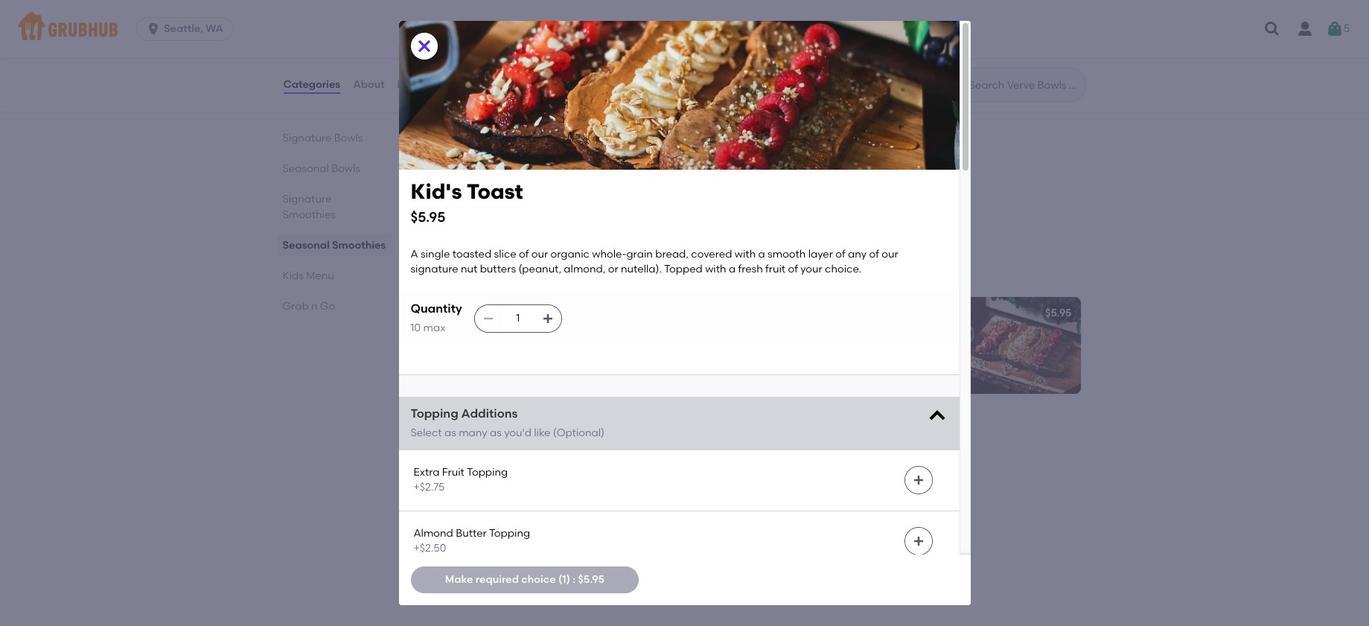 Task type: locate. For each thing, give the bounding box(es) containing it.
$5.95
[[411, 208, 445, 225], [1045, 306, 1072, 319], [578, 573, 604, 586]]

0 vertical spatial bowls
[[334, 132, 363, 144]]

kid's up max at left bottom
[[434, 306, 459, 319]]

a left fresh
[[729, 263, 736, 276]]

0 vertical spatial any
[[848, 248, 867, 260]]

signature down best sellers
[[283, 132, 332, 144]]

1 vertical spatial go
[[480, 425, 502, 443]]

2 pineapple, from the left
[[809, 2, 863, 15]]

0 vertical spatial seasonal
[[422, 99, 495, 118]]

0 horizontal spatial grab
[[283, 300, 309, 312]]

1 vertical spatial a
[[434, 327, 442, 340]]

a for a light and easy-to-drink blend of our house-made almond milk, and any 2 frozen fruits of your choice. served in a 16oz. cup
[[434, 327, 442, 340]]

many
[[459, 426, 487, 439]]

a for a single toasted slice of our organic whole-grain bread, covered with a smooth layer of any of our signature nut butters (peanut, almond, or nutella). topped with a fresh fruit of your choice.
[[411, 248, 418, 260]]

1 horizontal spatial juice,
[[802, 32, 828, 45]]

kid's inside kid's toast $5.95
[[411, 179, 462, 204]]

0 vertical spatial choice.
[[825, 263, 862, 276]]

1 horizontal spatial kids menu
[[422, 262, 503, 280]]

topping for butter
[[489, 527, 530, 540]]

juice,
[[536, 17, 562, 30], [802, 32, 828, 45]]

whole-
[[592, 248, 626, 260]]

1 mango, from the left
[[434, 2, 473, 15]]

easy-
[[492, 327, 519, 340]]

1 horizontal spatial a
[[434, 327, 442, 340]]

a up coffee
[[544, 491, 552, 503]]

made
[[469, 17, 499, 30], [898, 17, 928, 30], [488, 343, 518, 355]]

make required choice (1) : $5.95
[[445, 573, 604, 586]]

topping down unsweetened
[[489, 527, 530, 540]]

1 vertical spatial kid's
[[434, 306, 459, 319]]

ginger, left bee
[[768, 17, 803, 30]]

light
[[444, 327, 467, 340]]

1 vertical spatial cold
[[488, 491, 512, 503]]

and
[[469, 327, 489, 340], [588, 343, 608, 355], [595, 491, 615, 503]]

0 horizontal spatial go
[[320, 300, 335, 312]]

kids
[[422, 262, 457, 280], [283, 269, 304, 282]]

extra fruit topping +$2.75
[[414, 466, 508, 494]]

your down 'almond'
[[537, 358, 559, 370]]

coffee
[[542, 506, 574, 518]]

1 horizontal spatial any
[[848, 248, 867, 260]]

pineapple, left banana,
[[476, 2, 530, 15]]

pineapple, for pollen,
[[809, 2, 863, 15]]

1 horizontal spatial seasonal smoothies
[[422, 99, 580, 118]]

0 vertical spatial smoothie
[[500, 144, 549, 157]]

0 horizontal spatial cold
[[434, 469, 459, 482]]

and inside caffe vita cold brew. a smooth and velvety unsweetened coffee beverage.
[[595, 491, 615, 503]]

renewed image
[[635, 0, 747, 68]]

any left 2
[[434, 358, 453, 370]]

0 horizontal spatial pineapple,
[[476, 2, 530, 15]]

1 horizontal spatial as
[[490, 426, 502, 439]]

0 vertical spatial cold
[[434, 469, 459, 482]]

1 horizontal spatial your
[[800, 263, 822, 276]]

kid's for smoothie
[[434, 306, 459, 319]]

1 horizontal spatial kids
[[422, 262, 457, 280]]

1 vertical spatial your
[[537, 358, 559, 370]]

our down light
[[434, 343, 451, 355]]

svg image
[[1263, 20, 1281, 38], [415, 37, 433, 55], [482, 313, 494, 324], [926, 406, 947, 427], [912, 535, 924, 547]]

topping
[[411, 407, 458, 421], [467, 466, 508, 479], [489, 527, 530, 540]]

mango, inside mango, pineapple, banana, ginger, house-made lemon juice, water
[[434, 2, 473, 15]]

and down (optional)
[[595, 491, 615, 503]]

0 horizontal spatial ginger,
[[578, 2, 612, 15]]

your inside a light and easy-to-drink blend of our house-made almond milk, and any 2 frozen fruits of your choice. served in a 16oz. cup
[[537, 358, 559, 370]]

0 vertical spatial juice,
[[536, 17, 562, 30]]

0 vertical spatial smooth
[[768, 248, 806, 260]]

1 horizontal spatial ginger,
[[768, 17, 803, 30]]

Search Verve Bowls - Capitol Hill search field
[[967, 78, 1081, 92]]

juice, down bee
[[802, 32, 828, 45]]

unsweetened
[[472, 506, 540, 518]]

0 horizontal spatial a
[[411, 248, 418, 260]]

seattle, wa button
[[136, 17, 239, 41]]

bread,
[[655, 248, 689, 260]]

1 vertical spatial any
[[434, 358, 453, 370]]

best
[[283, 101, 304, 114]]

a left single
[[411, 248, 418, 260]]

1 vertical spatial a
[[729, 263, 736, 276]]

seasonal smoothies up chagaccino smoothie
[[422, 99, 580, 118]]

1 horizontal spatial go
[[480, 425, 502, 443]]

butter
[[456, 527, 487, 540]]

0 vertical spatial ginger,
[[578, 2, 612, 15]]

categories
[[283, 78, 340, 91]]

1 horizontal spatial $5.95
[[578, 573, 604, 586]]

1 vertical spatial and
[[588, 343, 608, 355]]

1 horizontal spatial cold
[[488, 491, 512, 503]]

topping inside topping additions select as many as you'd like (optional)
[[411, 407, 458, 421]]

1 signature from the top
[[283, 132, 332, 144]]

0 horizontal spatial $5.95
[[411, 208, 445, 225]]

0 horizontal spatial your
[[537, 358, 559, 370]]

0 vertical spatial a
[[411, 248, 418, 260]]

0 vertical spatial $5.95
[[411, 208, 445, 225]]

mango, for ginger,
[[768, 2, 807, 15]]

1 vertical spatial with
[[705, 263, 726, 276]]

best sellers
[[283, 101, 339, 114]]

pineapple, inside mango, pineapple, banana, ginger, house-made lemon juice, water
[[476, 2, 530, 15]]

ginger, right banana,
[[578, 2, 612, 15]]

2 vertical spatial topping
[[489, 527, 530, 540]]

our right layer
[[882, 248, 898, 260]]

house- inside the mango, pineapple, spinach, kale, ginger, bee pollen, house-made lemon juice, water
[[863, 17, 898, 30]]

search icon image
[[945, 76, 963, 94]]

velvety
[[434, 506, 469, 518]]

0 horizontal spatial grab n go
[[283, 300, 335, 312]]

0 vertical spatial topping
[[411, 407, 458, 421]]

smooth inside caffe vita cold brew. a smooth and velvety unsweetened coffee beverage.
[[554, 491, 593, 503]]

1 vertical spatial seasonal smoothies
[[283, 239, 386, 251]]

extra
[[414, 466, 440, 479]]

signature down seasonal bowls
[[283, 193, 332, 205]]

signature inside signature smoothies
[[283, 193, 332, 205]]

smoothie up toast
[[500, 144, 549, 157]]

1 vertical spatial smooth
[[554, 491, 593, 503]]

svg image
[[1326, 20, 1344, 38], [146, 22, 161, 36], [542, 313, 554, 324], [912, 475, 924, 486]]

1 horizontal spatial smooth
[[768, 248, 806, 260]]

to-
[[519, 327, 534, 340]]

signature for signature smoothies
[[283, 193, 332, 205]]

juice, down banana,
[[536, 17, 562, 30]]

0 vertical spatial n
[[311, 300, 318, 312]]

pineapple, up the pollen,
[[809, 2, 863, 15]]

seasonal down signature smoothies
[[283, 239, 330, 251]]

choice.
[[825, 263, 862, 276], [562, 358, 598, 370]]

1 vertical spatial choice.
[[562, 358, 598, 370]]

with up fresh
[[735, 248, 756, 260]]

bowls
[[334, 132, 363, 144], [331, 162, 360, 175]]

menu down the toasted
[[461, 262, 503, 280]]

kid's for toast
[[411, 179, 462, 204]]

menu down signature smoothies
[[306, 269, 334, 282]]

fresh
[[738, 263, 763, 276]]

make
[[445, 573, 473, 586]]

kids down signature smoothies
[[283, 269, 304, 282]]

a
[[758, 248, 765, 260], [729, 263, 736, 276], [483, 373, 490, 385]]

kids down single
[[422, 262, 457, 280]]

topping up vita
[[467, 466, 508, 479]]

1 horizontal spatial menu
[[461, 262, 503, 280]]

1 vertical spatial smoothie
[[462, 306, 510, 319]]

1 vertical spatial water
[[831, 32, 860, 45]]

and right milk,
[[588, 343, 608, 355]]

1 as from the left
[[444, 426, 456, 439]]

house- up reviews
[[434, 17, 469, 30]]

slice
[[494, 248, 516, 260]]

1 horizontal spatial with
[[735, 248, 756, 260]]

0 horizontal spatial n
[[311, 300, 318, 312]]

cold brew image
[[635, 460, 747, 557]]

1 horizontal spatial mango,
[[768, 2, 807, 15]]

required
[[476, 573, 519, 586]]

go
[[320, 300, 335, 312], [480, 425, 502, 443]]

any right layer
[[848, 248, 867, 260]]

organic
[[551, 248, 590, 260]]

0 horizontal spatial any
[[434, 358, 453, 370]]

smoothies down seasonal bowls
[[283, 208, 336, 221]]

+$2.50
[[414, 542, 446, 555]]

1 vertical spatial bowls
[[331, 162, 360, 175]]

kid's toast $5.95
[[411, 179, 523, 225]]

0 vertical spatial your
[[800, 263, 822, 276]]

0 vertical spatial and
[[469, 327, 489, 340]]

your down layer
[[800, 263, 822, 276]]

0 vertical spatial grab n go
[[283, 300, 335, 312]]

0 horizontal spatial choice.
[[562, 358, 598, 370]]

choice. down layer
[[825, 263, 862, 276]]

a left light
[[434, 327, 442, 340]]

1 horizontal spatial a
[[729, 263, 736, 276]]

0 horizontal spatial as
[[444, 426, 456, 439]]

almond,
[[564, 263, 606, 276]]

butters
[[480, 263, 516, 276]]

juice, inside the mango, pineapple, spinach, kale, ginger, bee pollen, house-made lemon juice, water
[[802, 32, 828, 45]]

with
[[735, 248, 756, 260], [705, 263, 726, 276]]

2 vertical spatial $5.95
[[578, 573, 604, 586]]

bowls for seasonal bowls
[[331, 162, 360, 175]]

any
[[848, 248, 867, 260], [434, 358, 453, 370]]

pineapple, inside the mango, pineapple, spinach, kale, ginger, bee pollen, house-made lemon juice, water
[[809, 2, 863, 15]]

lemon inside mango, pineapple, banana, ginger, house-made lemon juice, water
[[502, 17, 533, 30]]

1 vertical spatial signature
[[283, 193, 332, 205]]

0 vertical spatial water
[[565, 17, 594, 30]]

(peanut,
[[518, 263, 561, 276]]

reviews
[[397, 78, 439, 91]]

kids menu down signature smoothies
[[283, 269, 334, 282]]

our
[[531, 248, 548, 260], [882, 248, 898, 260], [434, 343, 451, 355]]

1 horizontal spatial lemon
[[768, 32, 799, 45]]

cold
[[434, 469, 459, 482], [488, 491, 512, 503]]

a inside a single toasted slice of our organic whole-grain bread, covered with a smooth layer of any of our signature nut butters (peanut, almond, or nutella). topped with a fresh fruit of your choice.
[[411, 248, 418, 260]]

a right in
[[483, 373, 490, 385]]

mango, pineapple, spinach, kale, ginger, bee pollen, house-made lemon juice, water
[[768, 2, 935, 45]]

smooth up the fruit
[[768, 248, 806, 260]]

seasonal
[[422, 99, 495, 118], [283, 162, 329, 175], [283, 239, 330, 251]]

seasonal up "chagaccino"
[[422, 99, 495, 118]]

as down 'additions'
[[490, 426, 502, 439]]

and down kid's smoothie
[[469, 327, 489, 340]]

water down the pollen,
[[831, 32, 860, 45]]

topping inside extra fruit topping +$2.75
[[467, 466, 508, 479]]

choice. inside a light and easy-to-drink blend of our house-made almond milk, and any 2 frozen fruits of your choice. served in a 16oz. cup
[[562, 358, 598, 370]]

chagaccino smoothie image
[[635, 134, 747, 231]]

smoothies down signature smoothies
[[332, 239, 386, 251]]

1 horizontal spatial grab n go
[[422, 425, 502, 443]]

2 horizontal spatial a
[[758, 248, 765, 260]]

0 horizontal spatial juice,
[[536, 17, 562, 30]]

seasonal smoothies
[[422, 99, 580, 118], [283, 239, 386, 251]]

0 horizontal spatial with
[[705, 263, 726, 276]]

0 vertical spatial go
[[320, 300, 335, 312]]

0 vertical spatial a
[[758, 248, 765, 260]]

seasonal bowls
[[283, 162, 360, 175]]

kid's down "chagaccino"
[[411, 179, 462, 204]]

house- inside a light and easy-to-drink blend of our house-made almond milk, and any 2 frozen fruits of your choice. served in a 16oz. cup
[[454, 343, 488, 355]]

0 horizontal spatial mango,
[[434, 2, 473, 15]]

1 vertical spatial juice,
[[802, 32, 828, 45]]

mango, inside the mango, pineapple, spinach, kale, ginger, bee pollen, house-made lemon juice, water
[[768, 2, 807, 15]]

2 vertical spatial and
[[595, 491, 615, 503]]

milk,
[[562, 343, 586, 355]]

n
[[311, 300, 318, 312], [466, 425, 476, 443]]

bowls down signature bowls
[[331, 162, 360, 175]]

signature for signature bowls
[[283, 132, 332, 144]]

smoothie up the easy-
[[462, 306, 510, 319]]

pollen,
[[827, 17, 860, 30]]

1 horizontal spatial n
[[466, 425, 476, 443]]

water
[[565, 17, 594, 30], [831, 32, 860, 45]]

seattle,
[[164, 22, 203, 35]]

2 signature from the top
[[283, 193, 332, 205]]

mango, pineapple, banana, ginger, house-made lemon juice, water button
[[425, 0, 747, 68]]

1 vertical spatial lemon
[[768, 32, 799, 45]]

smoothies up chagaccino smoothie
[[498, 99, 580, 118]]

seasonal smoothies down signature smoothies
[[283, 239, 386, 251]]

0 horizontal spatial a
[[483, 373, 490, 385]]

kids menu down the toasted
[[422, 262, 503, 280]]

0 horizontal spatial our
[[434, 343, 451, 355]]

0 vertical spatial lemon
[[502, 17, 533, 30]]

with down covered
[[705, 263, 726, 276]]

a inside a light and easy-to-drink blend of our house-made almond milk, and any 2 frozen fruits of your choice. served in a 16oz. cup
[[434, 327, 442, 340]]

$5.95 inside $5.95 button
[[1045, 306, 1072, 319]]

made inside a light and easy-to-drink blend of our house-made almond milk, and any 2 frozen fruits of your choice. served in a 16oz. cup
[[488, 343, 518, 355]]

house- inside mango, pineapple, banana, ginger, house-made lemon juice, water
[[434, 17, 469, 30]]

house-
[[434, 17, 469, 30], [863, 17, 898, 30], [454, 343, 488, 355]]

as left 'many'
[[444, 426, 456, 439]]

house- up frozen
[[454, 343, 488, 355]]

Input item quantity number field
[[502, 305, 534, 332]]

cold brew
[[434, 469, 487, 482]]

water down banana,
[[565, 17, 594, 30]]

bowls down the sellers
[[334, 132, 363, 144]]

a single toasted slice of our organic whole-grain bread, covered with a smooth layer of any of our signature nut butters (peanut, almond, or nutella). topped with a fresh fruit of your choice.
[[411, 248, 901, 276]]

1 horizontal spatial pineapple,
[[809, 2, 863, 15]]

topping inside almond butter topping +$2.50
[[489, 527, 530, 540]]

of
[[519, 248, 529, 260], [836, 248, 846, 260], [869, 248, 879, 260], [788, 263, 798, 276], [593, 327, 603, 340], [525, 358, 535, 370]]

our up (peanut,
[[531, 248, 548, 260]]

smooth up coffee
[[554, 491, 593, 503]]

1 vertical spatial topping
[[467, 466, 508, 479]]

$5.95 inside kid's toast $5.95
[[411, 208, 445, 225]]

a up fresh
[[758, 248, 765, 260]]

2 horizontal spatial $5.95
[[1045, 306, 1072, 319]]

single
[[421, 248, 450, 260]]

2 vertical spatial a
[[544, 491, 552, 503]]

2 vertical spatial a
[[483, 373, 490, 385]]

1 pineapple, from the left
[[476, 2, 530, 15]]

a
[[411, 248, 418, 260], [434, 327, 442, 340], [544, 491, 552, 503]]

choice. down milk,
[[562, 358, 598, 370]]

seasonal down signature bowls
[[283, 162, 329, 175]]

smoothies
[[498, 99, 580, 118], [283, 208, 336, 221], [332, 239, 386, 251]]

bowls for signature bowls
[[334, 132, 363, 144]]

lemon inside the mango, pineapple, spinach, kale, ginger, bee pollen, house-made lemon juice, water
[[768, 32, 799, 45]]

1 vertical spatial seasonal
[[283, 162, 329, 175]]

kid's smoothie
[[434, 306, 510, 319]]

10
[[411, 322, 421, 334]]

2 horizontal spatial a
[[544, 491, 552, 503]]

house- down the spinach,
[[863, 17, 898, 30]]

topping up select
[[411, 407, 458, 421]]

kid's
[[411, 179, 462, 204], [434, 306, 459, 319]]

menu
[[461, 262, 503, 280], [306, 269, 334, 282]]

2 mango, from the left
[[768, 2, 807, 15]]

your
[[800, 263, 822, 276], [537, 358, 559, 370]]



Task type: vqa. For each thing, say whether or not it's contained in the screenshot.
ginger, within the MANGO, PINEAPPLE, SPINACH, KALE, GINGER, BEE POLLEN, HOUSE-MADE LEMON JUICE, WATER
yes



Task type: describe. For each thing, give the bounding box(es) containing it.
5
[[1344, 22, 1350, 35]]

2 vertical spatial seasonal
[[283, 239, 330, 251]]

fruits
[[497, 358, 522, 370]]

caffe
[[434, 491, 463, 503]]

additions
[[461, 407, 518, 421]]

mango, for house-
[[434, 2, 473, 15]]

reviews button
[[396, 58, 439, 112]]

5 button
[[1326, 16, 1350, 42]]

in
[[472, 373, 481, 385]]

any inside a single toasted slice of our organic whole-grain bread, covered with a smooth layer of any of our signature nut butters (peanut, almond, or nutella). topped with a fresh fruit of your choice.
[[848, 248, 867, 260]]

brew
[[461, 469, 487, 482]]

about
[[353, 78, 385, 91]]

2
[[456, 358, 461, 370]]

1 horizontal spatial our
[[531, 248, 548, 260]]

0 vertical spatial smoothies
[[498, 99, 580, 118]]

mango, pineapple, spinach, kale, ginger, bee pollen, house-made lemon juice, water button
[[759, 0, 1081, 68]]

nutella).
[[621, 263, 662, 276]]

0 vertical spatial with
[[735, 248, 756, 260]]

made inside the mango, pineapple, spinach, kale, ginger, bee pollen, house-made lemon juice, water
[[898, 17, 928, 30]]

0 horizontal spatial kids menu
[[283, 269, 334, 282]]

(1)
[[558, 573, 570, 586]]

(optional)
[[553, 426, 605, 439]]

quantity 10 max
[[411, 302, 462, 334]]

grain
[[626, 248, 653, 260]]

vita
[[465, 491, 485, 503]]

banana,
[[532, 2, 575, 15]]

choice. inside a single toasted slice of our organic whole-grain bread, covered with a smooth layer of any of our signature nut butters (peanut, almond, or nutella). topped with a fresh fruit of your choice.
[[825, 263, 862, 276]]

smooth inside a single toasted slice of our organic whole-grain bread, covered with a smooth layer of any of our signature nut butters (peanut, almond, or nutella). topped with a fresh fruit of your choice.
[[768, 248, 806, 260]]

kale,
[[911, 2, 935, 15]]

1 vertical spatial grab n go
[[422, 425, 502, 443]]

almond
[[414, 527, 453, 540]]

0 vertical spatial seasonal smoothies
[[422, 99, 580, 118]]

cup
[[519, 373, 538, 385]]

fruit
[[765, 263, 785, 276]]

about button
[[352, 58, 385, 112]]

spinach,
[[866, 2, 909, 15]]

any inside a light and easy-to-drink blend of our house-made almond milk, and any 2 frozen fruits of your choice. served in a 16oz. cup
[[434, 358, 453, 370]]

choice
[[521, 573, 556, 586]]

chagaccino smoothie
[[434, 144, 549, 157]]

sellers
[[307, 101, 339, 114]]

drink
[[534, 327, 559, 340]]

ginger, inside the mango, pineapple, spinach, kale, ginger, bee pollen, house-made lemon juice, water
[[768, 17, 803, 30]]

2 horizontal spatial our
[[882, 248, 898, 260]]

a inside a light and easy-to-drink blend of our house-made almond milk, and any 2 frozen fruits of your choice. served in a 16oz. cup
[[483, 373, 490, 385]]

smoothie for chagaccino smoothie
[[500, 144, 549, 157]]

signature
[[411, 263, 458, 276]]

quantity
[[411, 302, 462, 316]]

smoothie for kid's smoothie
[[462, 306, 510, 319]]

main navigation navigation
[[0, 0, 1369, 58]]

0 vertical spatial grab
[[283, 300, 309, 312]]

:
[[573, 573, 575, 586]]

mango, pineapple, banana, ginger, house-made lemon juice, water
[[434, 2, 612, 30]]

almond
[[521, 343, 560, 355]]

almond butter topping +$2.50
[[414, 527, 530, 555]]

or
[[608, 263, 618, 276]]

select
[[411, 426, 442, 439]]

served
[[434, 373, 469, 385]]

0 horizontal spatial seasonal smoothies
[[283, 239, 386, 251]]

juice, inside mango, pineapple, banana, ginger, house-made lemon juice, water
[[536, 17, 562, 30]]

$10.95
[[707, 144, 738, 157]]

chagaccino
[[434, 144, 498, 157]]

like
[[534, 426, 551, 439]]

2 vertical spatial smoothies
[[332, 239, 386, 251]]

bee
[[805, 17, 824, 30]]

blend
[[562, 327, 591, 340]]

$5.95 button
[[759, 297, 1081, 394]]

1 vertical spatial smoothies
[[283, 208, 336, 221]]

your inside a single toasted slice of our organic whole-grain bread, covered with a smooth layer of any of our signature nut butters (peanut, almond, or nutella). topped with a fresh fruit of your choice.
[[800, 263, 822, 276]]

svg image inside main navigation navigation
[[1263, 20, 1281, 38]]

categories button
[[283, 58, 341, 112]]

2 as from the left
[[490, 426, 502, 439]]

you'd
[[504, 426, 531, 439]]

1 vertical spatial grab
[[422, 425, 463, 443]]

made inside mango, pineapple, banana, ginger, house-made lemon juice, water
[[469, 17, 499, 30]]

toasted
[[452, 248, 491, 260]]

brew.
[[514, 491, 542, 503]]

signature smoothies
[[283, 193, 336, 221]]

nut
[[461, 263, 477, 276]]

0 horizontal spatial menu
[[306, 269, 334, 282]]

seattle, wa
[[164, 22, 223, 35]]

kid's smoothie image
[[635, 297, 747, 394]]

frozen
[[464, 358, 495, 370]]

topping additions select as many as you'd like (optional)
[[411, 407, 605, 439]]

layer
[[808, 248, 833, 260]]

pineapple, for lemon
[[476, 2, 530, 15]]

svg image inside 5 button
[[1326, 20, 1344, 38]]

our inside a light and easy-to-drink blend of our house-made almond milk, and any 2 frozen fruits of your choice. served in a 16oz. cup
[[434, 343, 451, 355]]

bee green image
[[969, 0, 1081, 68]]

cold inside caffe vita cold brew. a smooth and velvety unsweetened coffee beverage.
[[488, 491, 512, 503]]

ginger, inside mango, pineapple, banana, ginger, house-made lemon juice, water
[[578, 2, 612, 15]]

fruit
[[442, 466, 464, 479]]

svg image inside seattle, wa button
[[146, 22, 161, 36]]

water inside the mango, pineapple, spinach, kale, ginger, bee pollen, house-made lemon juice, water
[[831, 32, 860, 45]]

caffe vita cold brew. a smooth and velvety unsweetened coffee beverage.
[[434, 491, 615, 533]]

water inside mango, pineapple, banana, ginger, house-made lemon juice, water
[[565, 17, 594, 30]]

signature bowls
[[283, 132, 363, 144]]

toast
[[467, 179, 523, 204]]

covered
[[691, 248, 732, 260]]

topped
[[664, 263, 703, 276]]

16oz.
[[492, 373, 516, 385]]

0 horizontal spatial kids
[[283, 269, 304, 282]]

a light and easy-to-drink blend of our house-made almond milk, and any 2 frozen fruits of your choice. served in a 16oz. cup
[[434, 327, 608, 385]]

max
[[423, 322, 445, 334]]

wa
[[206, 22, 223, 35]]

kid's toast image
[[969, 297, 1081, 394]]

a inside caffe vita cold brew. a smooth and velvety unsweetened coffee beverage.
[[544, 491, 552, 503]]

beverage.
[[434, 521, 485, 533]]

topping for fruit
[[467, 466, 508, 479]]



